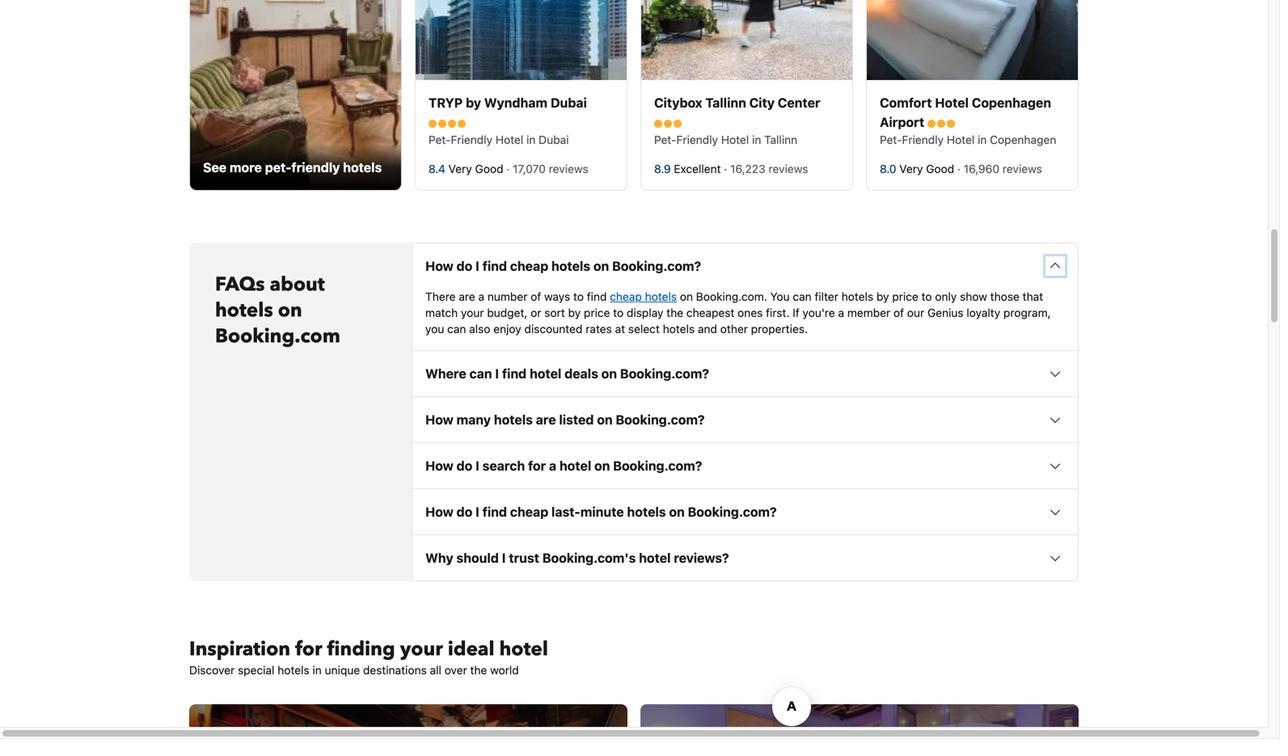Task type: vqa. For each thing, say whether or not it's contained in the screenshot.
2nd 'Rated Very Good' element
yes



Task type: describe. For each thing, give the bounding box(es) containing it.
pet-friendly hotel in tallinn
[[655, 133, 798, 147]]

rates
[[586, 323, 612, 336]]

see more pet-friendly hotels image
[[190, 0, 401, 190]]

on up reviews?
[[669, 505, 685, 520]]

a inside on booking.com. you can filter hotels by price to only show those that match your budget, or sort by price to display the cheapest ones first. if you're a member of our genius loyalty program, you can also enjoy discounted rates at select hotels and other properties.
[[839, 306, 845, 320]]

comfort
[[880, 95, 933, 111]]

0 vertical spatial are
[[459, 290, 476, 304]]

hotel inside 'dropdown button'
[[560, 459, 592, 474]]

pet-friendly hotel in copenhagen
[[880, 133, 1057, 147]]

pet-friendly hotel in dubai
[[429, 133, 569, 147]]

8.4 very good 17,070 reviews
[[429, 162, 592, 176]]

of inside on booking.com. you can filter hotels by price to only show those that match your budget, or sort by price to display the cheapest ones first. if you're a member of our genius loyalty program, you can also enjoy discounted rates at select hotels and other properties.
[[894, 306, 905, 320]]

how do i search for a hotel on booking.com? button
[[413, 444, 1079, 489]]

tryp
[[429, 95, 463, 111]]

you
[[426, 323, 444, 336]]

at
[[615, 323, 626, 336]]

other
[[721, 323, 748, 336]]

scored 8.4 element
[[429, 162, 449, 176]]

in inside inspiration for finding your ideal hotel discover special hotels in unique destinations all over the world
[[313, 664, 322, 677]]

filter
[[815, 290, 839, 304]]

how do i find cheap last-minute hotels on booking.com?
[[426, 505, 777, 520]]

world
[[490, 664, 519, 677]]

from 16,960 reviews element
[[958, 162, 1046, 176]]

ways
[[545, 290, 571, 304]]

trust
[[509, 551, 540, 566]]

there are a number of ways to find cheap hotels
[[426, 290, 677, 304]]

select
[[629, 323, 660, 336]]

and
[[698, 323, 718, 336]]

how for how do i search for a hotel on booking.com?
[[426, 459, 454, 474]]

also
[[469, 323, 491, 336]]

member
[[848, 306, 891, 320]]

first.
[[766, 306, 790, 320]]

minute
[[581, 505, 624, 520]]

1 horizontal spatial price
[[893, 290, 919, 304]]

find for hotels
[[483, 259, 507, 274]]

hotel inside the 'comfort hotel copenhagen airport'
[[936, 95, 969, 111]]

on inside 'dropdown button'
[[595, 459, 610, 474]]

1 vertical spatial dubai
[[539, 133, 569, 147]]

on right deals
[[602, 366, 617, 382]]

0 horizontal spatial by
[[466, 95, 481, 111]]

inspiration
[[189, 637, 291, 663]]

on inside faqs about hotels on booking.com
[[278, 297, 302, 324]]

find up "rates"
[[587, 290, 607, 304]]

hotel for citybox tallinn city center
[[722, 133, 749, 147]]

rated very good element for by
[[449, 162, 507, 176]]

budget,
[[487, 306, 528, 320]]

destinations
[[363, 664, 427, 677]]

city
[[750, 95, 775, 111]]

reviews for dubai
[[549, 162, 589, 176]]

2 reviews from the left
[[769, 162, 809, 176]]

i for where can i find hotel deals on booking.com?
[[495, 366, 499, 382]]

number
[[488, 290, 528, 304]]

where can i find hotel deals on booking.com? button
[[413, 351, 1079, 397]]

last-
[[552, 505, 581, 520]]

friendly for comfort
[[903, 133, 944, 147]]

discounted
[[525, 323, 583, 336]]

search
[[483, 459, 525, 474]]

you
[[771, 290, 790, 304]]

8.9 excellent 16,223 reviews
[[655, 162, 812, 176]]

many
[[457, 412, 491, 428]]

i for how do i find cheap hotels on booking.com?
[[476, 259, 480, 274]]

hotels inside inspiration for finding your ideal hotel discover special hotels in unique destinations all over the world
[[278, 664, 310, 677]]

sort
[[545, 306, 565, 320]]

unique
[[325, 664, 360, 677]]

pet-
[[265, 160, 292, 175]]

show
[[961, 290, 988, 304]]

rated very good element for hotel
[[900, 162, 958, 176]]

hotel inside inspiration for finding your ideal hotel discover special hotels in unique destinations all over the world
[[500, 637, 549, 663]]

ones
[[738, 306, 763, 320]]

do for how do i find cheap last-minute hotels on booking.com?
[[457, 505, 473, 520]]

faqs
[[215, 272, 265, 298]]

the inside inspiration for finding your ideal hotel discover special hotels in unique destinations all over the world
[[471, 664, 487, 677]]

0 vertical spatial tallinn
[[706, 95, 747, 111]]

only
[[936, 290, 957, 304]]

how many hotels are listed on booking.com? button
[[413, 397, 1079, 443]]

wyndham
[[485, 95, 548, 111]]

reviews?
[[674, 551, 730, 566]]

0 horizontal spatial of
[[531, 290, 541, 304]]

genius
[[928, 306, 964, 320]]

cheapest
[[687, 306, 735, 320]]

if
[[793, 306, 800, 320]]

scored 8.0 element
[[880, 162, 900, 176]]

airport
[[880, 115, 925, 130]]

i for how do i search for a hotel on booking.com?
[[476, 459, 480, 474]]

why should i trust booking.com's hotel reviews? button
[[413, 536, 1079, 581]]

17,070
[[513, 162, 546, 176]]

tryp by wyndham dubai
[[429, 95, 587, 111]]

should
[[457, 551, 499, 566]]

you're
[[803, 306, 836, 320]]

your inside inspiration for finding your ideal hotel discover special hotels in unique destinations all over the world
[[400, 637, 443, 663]]

why
[[426, 551, 454, 566]]

2 horizontal spatial to
[[922, 290, 933, 304]]

on inside "dropdown button"
[[594, 259, 609, 274]]

pet- for citybox tallinn city center
[[655, 133, 677, 147]]

that
[[1023, 290, 1044, 304]]

inspiration for finding your ideal hotel discover special hotels in unique destinations all over the world
[[189, 637, 549, 677]]

0 vertical spatial dubai
[[551, 95, 587, 111]]

how do i find cheap last-minute hotels on booking.com? button
[[413, 490, 1079, 535]]

our
[[908, 306, 925, 320]]

excellent
[[674, 162, 721, 176]]

booking.com.
[[696, 290, 768, 304]]

program,
[[1004, 306, 1052, 320]]

finding
[[327, 637, 395, 663]]



Task type: locate. For each thing, give the bounding box(es) containing it.
display
[[627, 306, 664, 320]]

about
[[270, 272, 325, 298]]

how
[[426, 259, 454, 274], [426, 412, 454, 428], [426, 459, 454, 474], [426, 505, 454, 520]]

hotels
[[343, 160, 382, 175], [552, 259, 591, 274], [645, 290, 677, 304], [842, 290, 874, 304], [215, 297, 273, 324], [663, 323, 695, 336], [494, 412, 533, 428], [627, 505, 666, 520], [278, 664, 310, 677]]

how inside how do i search for a hotel on booking.com? 'dropdown button'
[[426, 459, 454, 474]]

2 friendly from the left
[[677, 133, 719, 147]]

on inside on booking.com. you can filter hotels by price to only show those that match your budget, or sort by price to display the cheapest ones first. if you're a member of our genius loyalty program, you can also enjoy discounted rates at select hotels and other properties.
[[680, 290, 693, 304]]

3 do from the top
[[457, 505, 473, 520]]

0 horizontal spatial price
[[584, 306, 610, 320]]

1 horizontal spatial tallinn
[[765, 133, 798, 147]]

0 vertical spatial price
[[893, 290, 919, 304]]

tryp by wyndham dubai image
[[416, 0, 627, 80]]

to
[[574, 290, 584, 304], [922, 290, 933, 304], [614, 306, 624, 320]]

for left finding
[[295, 637, 322, 663]]

how up the there
[[426, 259, 454, 274]]

1 horizontal spatial very
[[900, 162, 924, 176]]

tallinn up the from 16,223 reviews element
[[765, 133, 798, 147]]

in
[[527, 133, 536, 147], [753, 133, 762, 147], [978, 133, 987, 147], [313, 664, 322, 677]]

find for last-
[[483, 505, 507, 520]]

copenhagen up from 16,960 reviews "element"
[[991, 133, 1057, 147]]

friendly up excellent
[[677, 133, 719, 147]]

1 horizontal spatial reviews
[[769, 162, 809, 176]]

1 horizontal spatial rated very good element
[[900, 162, 958, 176]]

hotels inside faqs about hotels on booking.com
[[215, 297, 273, 324]]

find inside "dropdown button"
[[483, 259, 507, 274]]

your inside on booking.com. you can filter hotels by price to only show those that match your budget, or sort by price to display the cheapest ones first. if you're a member of our genius loyalty program, you can also enjoy discounted rates at select hotels and other properties.
[[461, 306, 484, 320]]

why should i trust booking.com's hotel reviews?
[[426, 551, 730, 566]]

16,960
[[964, 162, 1000, 176]]

2 horizontal spatial friendly
[[903, 133, 944, 147]]

cheap for hotels
[[510, 259, 549, 274]]

very right "8.4"
[[449, 162, 472, 176]]

listed
[[559, 412, 594, 428]]

0 horizontal spatial very
[[449, 162, 472, 176]]

are
[[459, 290, 476, 304], [536, 412, 556, 428]]

2 how from the top
[[426, 412, 454, 428]]

properties.
[[751, 323, 808, 336]]

by
[[466, 95, 481, 111], [877, 290, 890, 304], [569, 306, 581, 320]]

citybox tallinn city center image
[[642, 0, 853, 80]]

where
[[426, 366, 467, 382]]

2 vertical spatial cheap
[[510, 505, 549, 520]]

1 horizontal spatial of
[[894, 306, 905, 320]]

copenhagen
[[972, 95, 1052, 111], [991, 133, 1057, 147]]

0 vertical spatial of
[[531, 290, 541, 304]]

the
[[667, 306, 684, 320], [471, 664, 487, 677]]

cheap for last-
[[510, 505, 549, 520]]

1 horizontal spatial to
[[614, 306, 624, 320]]

those
[[991, 290, 1020, 304]]

of up or
[[531, 290, 541, 304]]

2 do from the top
[[457, 459, 473, 474]]

i inside 'dropdown button'
[[476, 459, 480, 474]]

where can i find hotel deals on booking.com?
[[426, 366, 710, 382]]

for
[[528, 459, 546, 474], [295, 637, 322, 663]]

rated very good element
[[449, 162, 507, 176], [900, 162, 958, 176]]

1 vertical spatial of
[[894, 306, 905, 320]]

reviews right 16,223
[[769, 162, 809, 176]]

deals
[[565, 366, 599, 382]]

how inside how do i find cheap hotels on booking.com? "dropdown button"
[[426, 259, 454, 274]]

0 vertical spatial the
[[667, 306, 684, 320]]

all
[[430, 664, 442, 677]]

price
[[893, 290, 919, 304], [584, 306, 610, 320]]

on right listed at the left bottom of page
[[597, 412, 613, 428]]

in up 16,223
[[753, 133, 762, 147]]

good down "pet-friendly hotel in dubai"
[[475, 162, 504, 176]]

pet-
[[429, 133, 451, 147], [655, 133, 677, 147], [880, 133, 903, 147]]

how left search
[[426, 459, 454, 474]]

cheap hotels link
[[610, 290, 677, 304]]

cheap inside "dropdown button"
[[510, 259, 549, 274]]

hotels inside dropdown button
[[627, 505, 666, 520]]

how for how many hotels are listed on booking.com?
[[426, 412, 454, 428]]

1 friendly from the left
[[451, 133, 493, 147]]

friendly
[[451, 133, 493, 147], [677, 133, 719, 147], [903, 133, 944, 147]]

very
[[449, 162, 472, 176], [900, 162, 924, 176]]

pet- down airport
[[880, 133, 903, 147]]

do for how do i search for a hotel on booking.com?
[[457, 459, 473, 474]]

reviews right 17,070
[[549, 162, 589, 176]]

see more pet-friendly hotels
[[203, 160, 382, 175]]

of
[[531, 290, 541, 304], [894, 306, 905, 320]]

i inside "dropdown button"
[[476, 259, 480, 274]]

1 horizontal spatial pet-
[[655, 133, 677, 147]]

0 horizontal spatial are
[[459, 290, 476, 304]]

on booking.com. you can filter hotels by price to only show those that match your budget, or sort by price to display the cheapest ones first. if you're a member of our genius loyalty program, you can also enjoy discounted rates at select hotels and other properties.
[[426, 290, 1052, 336]]

there
[[426, 290, 456, 304]]

friendly down 'tryp'
[[451, 133, 493, 147]]

0 vertical spatial do
[[457, 259, 473, 274]]

good down pet-friendly hotel in copenhagen
[[927, 162, 955, 176]]

in for wyndham
[[527, 133, 536, 147]]

a
[[479, 290, 485, 304], [839, 306, 845, 320], [549, 459, 557, 474]]

by right sort
[[569, 306, 581, 320]]

1 vertical spatial are
[[536, 412, 556, 428]]

hotel down the 'comfort hotel copenhagen airport'
[[947, 133, 975, 147]]

a left number on the top of page
[[479, 290, 485, 304]]

0 vertical spatial copenhagen
[[972, 95, 1052, 111]]

1 how from the top
[[426, 259, 454, 274]]

can inside dropdown button
[[470, 366, 492, 382]]

your
[[461, 306, 484, 320], [400, 637, 443, 663]]

2 rated very good element from the left
[[900, 162, 958, 176]]

are inside dropdown button
[[536, 412, 556, 428]]

on inside dropdown button
[[597, 412, 613, 428]]

1 vertical spatial cheap
[[610, 290, 642, 304]]

find down enjoy
[[502, 366, 527, 382]]

dubai right the wyndham at the top left
[[551, 95, 587, 111]]

the inside on booking.com. you can filter hotels by price to only show those that match your budget, or sort by price to display the cheapest ones first. if you're a member of our genius loyalty program, you can also enjoy discounted rates at select hotels and other properties.
[[667, 306, 684, 320]]

on right faqs
[[278, 297, 302, 324]]

0 vertical spatial your
[[461, 306, 484, 320]]

booking.com
[[215, 323, 341, 350]]

hotel up 8.9 excellent 16,223 reviews
[[722, 133, 749, 147]]

2 very from the left
[[900, 162, 924, 176]]

0 horizontal spatial the
[[471, 664, 487, 677]]

match
[[426, 306, 458, 320]]

your up also
[[461, 306, 484, 320]]

4 how from the top
[[426, 505, 454, 520]]

are right the there
[[459, 290, 476, 304]]

hotel left reviews?
[[639, 551, 671, 566]]

1 horizontal spatial good
[[927, 162, 955, 176]]

on up there are a number of ways to find cheap hotels on the top of the page
[[594, 259, 609, 274]]

1 horizontal spatial a
[[549, 459, 557, 474]]

a inside 'dropdown button'
[[549, 459, 557, 474]]

price up our
[[893, 290, 919, 304]]

1 pet- from the left
[[429, 133, 451, 147]]

1 horizontal spatial are
[[536, 412, 556, 428]]

or
[[531, 306, 542, 320]]

how do i find cheap hotels on booking.com? button
[[413, 244, 1079, 289]]

are left listed at the left bottom of page
[[536, 412, 556, 428]]

0 horizontal spatial good
[[475, 162, 504, 176]]

1 good from the left
[[475, 162, 504, 176]]

the right display
[[667, 306, 684, 320]]

reviews right 16,960
[[1003, 162, 1043, 176]]

see more pet-friendly hotels link
[[189, 0, 402, 191]]

0 horizontal spatial for
[[295, 637, 322, 663]]

how many hotels are listed on booking.com?
[[426, 412, 705, 428]]

for right search
[[528, 459, 546, 474]]

the down ideal
[[471, 664, 487, 677]]

rated very good element right 8.0
[[900, 162, 958, 176]]

hotels inside "dropdown button"
[[552, 259, 591, 274]]

do left search
[[457, 459, 473, 474]]

of left our
[[894, 306, 905, 320]]

do for how do i find cheap hotels on booking.com?
[[457, 259, 473, 274]]

over
[[445, 664, 467, 677]]

cheap up number on the top of page
[[510, 259, 549, 274]]

do inside the how do i find cheap last-minute hotels on booking.com? dropdown button
[[457, 505, 473, 520]]

in up 17,070
[[527, 133, 536, 147]]

i left search
[[476, 459, 480, 474]]

hotel up the "world"
[[500, 637, 549, 663]]

0 vertical spatial a
[[479, 290, 485, 304]]

more
[[230, 160, 262, 175]]

2 horizontal spatial can
[[793, 290, 812, 304]]

2 vertical spatial by
[[569, 306, 581, 320]]

i down enjoy
[[495, 366, 499, 382]]

dubai
[[551, 95, 587, 111], [539, 133, 569, 147]]

reviews for airport
[[1003, 162, 1043, 176]]

how inside the how do i find cheap last-minute hotels on booking.com? dropdown button
[[426, 505, 454, 520]]

scored 8.9 element
[[655, 162, 674, 176]]

center
[[778, 95, 821, 111]]

2 horizontal spatial by
[[877, 290, 890, 304]]

booking.com?
[[613, 259, 702, 274], [620, 366, 710, 382], [616, 412, 705, 428], [614, 459, 703, 474], [688, 505, 777, 520]]

can
[[793, 290, 812, 304], [448, 323, 466, 336], [470, 366, 492, 382]]

do inside how do i search for a hotel on booking.com? 'dropdown button'
[[457, 459, 473, 474]]

from 17,070 reviews element
[[507, 162, 592, 176]]

cheap left last-
[[510, 505, 549, 520]]

0 vertical spatial by
[[466, 95, 481, 111]]

cheap up display
[[610, 290, 642, 304]]

how do i search for a hotel on booking.com?
[[426, 459, 703, 474]]

in for city
[[753, 133, 762, 147]]

special
[[238, 664, 275, 677]]

good for hotel
[[927, 162, 955, 176]]

pet- up scored 8.9 element on the top right
[[655, 133, 677, 147]]

2 vertical spatial a
[[549, 459, 557, 474]]

dubai up from 17,070 reviews element
[[539, 133, 569, 147]]

0 horizontal spatial pet-
[[429, 133, 451, 147]]

2 vertical spatial can
[[470, 366, 492, 382]]

for inside inspiration for finding your ideal hotel discover special hotels in unique destinations all over the world
[[295, 637, 322, 663]]

0 horizontal spatial friendly
[[451, 133, 493, 147]]

tallinn left city on the right of the page
[[706, 95, 747, 111]]

1 vertical spatial tallinn
[[765, 133, 798, 147]]

2 good from the left
[[927, 162, 955, 176]]

tallinn
[[706, 95, 747, 111], [765, 133, 798, 147]]

i for how do i find cheap last-minute hotels on booking.com?
[[476, 505, 480, 520]]

good for by
[[475, 162, 504, 176]]

friendly for tryp
[[451, 133, 493, 147]]

1 horizontal spatial your
[[461, 306, 484, 320]]

in left unique
[[313, 664, 322, 677]]

rated excellent element
[[674, 162, 724, 176]]

i up also
[[476, 259, 480, 274]]

3 pet- from the left
[[880, 133, 903, 147]]

citybox tallinn city center
[[655, 95, 821, 111]]

1 vertical spatial your
[[400, 637, 443, 663]]

2 pet- from the left
[[655, 133, 677, 147]]

very for comfort hotel copenhagen airport
[[900, 162, 924, 176]]

3 friendly from the left
[[903, 133, 944, 147]]

a down filter at top
[[839, 306, 845, 320]]

booking.com? inside 'dropdown button'
[[614, 459, 703, 474]]

1 reviews from the left
[[549, 162, 589, 176]]

do up should
[[457, 505, 473, 520]]

how inside how many hotels are listed on booking.com? dropdown button
[[426, 412, 454, 428]]

see
[[203, 160, 227, 175]]

2 vertical spatial do
[[457, 505, 473, 520]]

comfort hotel copenhagen airport image
[[867, 0, 1079, 80]]

pet- for comfort hotel copenhagen airport
[[880, 133, 903, 147]]

on up minute
[[595, 459, 610, 474]]

i up should
[[476, 505, 480, 520]]

hotel up pet-friendly hotel in copenhagen
[[936, 95, 969, 111]]

find up number on the top of page
[[483, 259, 507, 274]]

hotels inside dropdown button
[[494, 412, 533, 428]]

hotel left deals
[[530, 366, 562, 382]]

for inside how do i search for a hotel on booking.com? 'dropdown button'
[[528, 459, 546, 474]]

do inside how do i find cheap hotels on booking.com? "dropdown button"
[[457, 259, 473, 274]]

0 horizontal spatial tallinn
[[706, 95, 747, 111]]

good
[[475, 162, 504, 176], [927, 162, 955, 176]]

very for tryp by wyndham dubai
[[449, 162, 472, 176]]

citybox
[[655, 95, 703, 111]]

how do i find cheap hotels on booking.com?
[[426, 259, 702, 274]]

1 horizontal spatial by
[[569, 306, 581, 320]]

price up "rates"
[[584, 306, 610, 320]]

3 reviews from the left
[[1003, 162, 1043, 176]]

0 horizontal spatial reviews
[[549, 162, 589, 176]]

0 horizontal spatial to
[[574, 290, 584, 304]]

hotel
[[936, 95, 969, 111], [496, 133, 524, 147], [722, 133, 749, 147], [947, 133, 975, 147]]

pet- up scored 8.4 element
[[429, 133, 451, 147]]

hotel up 8.4 very good 17,070 reviews
[[496, 133, 524, 147]]

rated very good element down "pet-friendly hotel in dubai"
[[449, 162, 507, 176]]

hotel for tryp by wyndham dubai
[[496, 133, 524, 147]]

to up at
[[614, 306, 624, 320]]

do up match
[[457, 259, 473, 274]]

0 horizontal spatial your
[[400, 637, 443, 663]]

can right you on the top of page
[[448, 323, 466, 336]]

1 vertical spatial for
[[295, 637, 322, 663]]

friendly down airport
[[903, 133, 944, 147]]

accordion control element
[[412, 243, 1079, 582]]

friendly for citybox
[[677, 133, 719, 147]]

1 horizontal spatial friendly
[[677, 133, 719, 147]]

how left many at the left of the page
[[426, 412, 454, 428]]

can up if
[[793, 290, 812, 304]]

1 vertical spatial the
[[471, 664, 487, 677]]

pet- for tryp by wyndham dubai
[[429, 133, 451, 147]]

2 horizontal spatial pet-
[[880, 133, 903, 147]]

comfort hotel copenhagen airport
[[880, 95, 1052, 130]]

ideal
[[448, 637, 495, 663]]

0 vertical spatial for
[[528, 459, 546, 474]]

friendly
[[292, 160, 340, 175]]

0 horizontal spatial rated very good element
[[449, 162, 507, 176]]

how for how do i find cheap last-minute hotels on booking.com?
[[426, 505, 454, 520]]

i for why should i trust booking.com's hotel reviews?
[[502, 551, 506, 566]]

1 horizontal spatial can
[[470, 366, 492, 382]]

1 vertical spatial can
[[448, 323, 466, 336]]

in up 16,960
[[978, 133, 987, 147]]

1 horizontal spatial for
[[528, 459, 546, 474]]

find
[[483, 259, 507, 274], [587, 290, 607, 304], [502, 366, 527, 382], [483, 505, 507, 520]]

copenhagen up pet-friendly hotel in copenhagen
[[972, 95, 1052, 111]]

in for copenhagen
[[978, 133, 987, 147]]

1 horizontal spatial the
[[667, 306, 684, 320]]

find down search
[[483, 505, 507, 520]]

by up member
[[877, 290, 890, 304]]

how for how do i find cheap hotels on booking.com?
[[426, 259, 454, 274]]

1 vertical spatial copenhagen
[[991, 133, 1057, 147]]

your up all
[[400, 637, 443, 663]]

2 horizontal spatial reviews
[[1003, 162, 1043, 176]]

1 do from the top
[[457, 259, 473, 274]]

1 vertical spatial do
[[457, 459, 473, 474]]

enjoy
[[494, 323, 522, 336]]

0 horizontal spatial a
[[479, 290, 485, 304]]

how up why
[[426, 505, 454, 520]]

0 vertical spatial can
[[793, 290, 812, 304]]

find for deals
[[502, 366, 527, 382]]

1 rated very good element from the left
[[449, 162, 507, 176]]

a down how many hotels are listed on booking.com?
[[549, 459, 557, 474]]

3 how from the top
[[426, 459, 454, 474]]

1 vertical spatial by
[[877, 290, 890, 304]]

1 vertical spatial a
[[839, 306, 845, 320]]

to right ways
[[574, 290, 584, 304]]

0 horizontal spatial can
[[448, 323, 466, 336]]

faqs about hotels on booking.com
[[215, 272, 341, 350]]

1 very from the left
[[449, 162, 472, 176]]

loyalty
[[967, 306, 1001, 320]]

by right 'tryp'
[[466, 95, 481, 111]]

copenhagen inside the 'comfort hotel copenhagen airport'
[[972, 95, 1052, 111]]

booking.com? inside "dropdown button"
[[613, 259, 702, 274]]

0 vertical spatial cheap
[[510, 259, 549, 274]]

very right 8.0
[[900, 162, 924, 176]]

on up cheapest
[[680, 290, 693, 304]]

from 16,223 reviews element
[[724, 162, 812, 176]]

booking.com? inside dropdown button
[[616, 412, 705, 428]]

1 vertical spatial price
[[584, 306, 610, 320]]

hotel for comfort hotel copenhagen airport
[[947, 133, 975, 147]]

hotel down listed at the left bottom of page
[[560, 459, 592, 474]]

to left the "only"
[[922, 290, 933, 304]]

can right where
[[470, 366, 492, 382]]

2 horizontal spatial a
[[839, 306, 845, 320]]

cheap inside dropdown button
[[510, 505, 549, 520]]

reviews
[[549, 162, 589, 176], [769, 162, 809, 176], [1003, 162, 1043, 176]]

8.4
[[429, 162, 446, 176]]

8.0
[[880, 162, 897, 176]]

i left trust
[[502, 551, 506, 566]]

discover
[[189, 664, 235, 677]]



